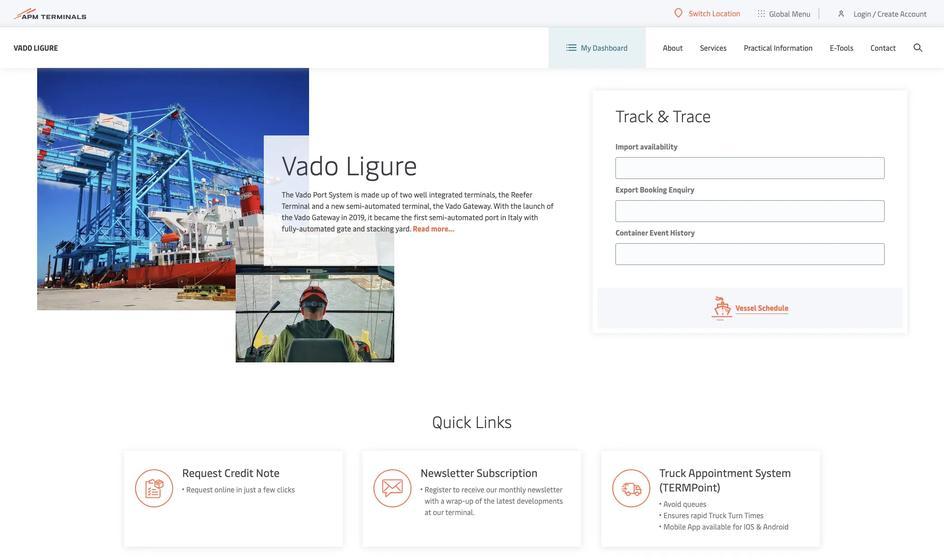 Task type: describe. For each thing, give the bounding box(es) containing it.
in italy with fully-automated gate and stacking yard.
[[282, 212, 538, 233]]

read more... link
[[413, 223, 455, 233]]

the up italy
[[511, 201, 522, 211]]

note
[[256, 466, 279, 480]]

1 vertical spatial of
[[547, 201, 554, 211]]

read more...
[[413, 223, 455, 233]]

(termpoint)
[[660, 480, 721, 495]]

import availability
[[616, 141, 678, 151]]

apm terminals vado secondary image
[[236, 227, 394, 363]]

terminal.
[[446, 507, 475, 517]]

and inside in italy with fully-automated gate and stacking yard.
[[353, 223, 365, 233]]

terms of business - 82 image
[[135, 470, 173, 508]]

global
[[770, 8, 791, 18]]

terminal
[[282, 201, 310, 211]]

in inside in italy with fully-automated gate and stacking yard.
[[501, 212, 507, 222]]

trace
[[673, 104, 711, 127]]

2019,
[[349, 212, 366, 222]]

online
[[214, 485, 234, 495]]

latest
[[497, 496, 516, 506]]

account
[[901, 8, 927, 18]]

in inside the vado port system is made up of two well integrated terminals, the reefer terminal and a new semi-automated terminal, the vado gateway. with the launch of the vado gateway in 2019, it became the first semi-automated port
[[341, 212, 347, 222]]

0 vertical spatial automated
[[365, 201, 401, 211]]

launch
[[523, 201, 545, 211]]

of inside newsletter subscription register to receive our monthly newsletter with a wrap-up of the latest developments at our terminal.
[[476, 496, 483, 506]]

reefer
[[511, 189, 532, 199]]

android
[[764, 522, 789, 532]]

0 horizontal spatial &
[[658, 104, 669, 127]]

few
[[263, 485, 275, 495]]

information
[[774, 43, 813, 53]]

create
[[878, 8, 899, 18]]

switch
[[689, 8, 711, 18]]

services
[[700, 43, 727, 53]]

history
[[671, 228, 695, 238]]

0 horizontal spatial our
[[433, 507, 444, 517]]

quick
[[432, 410, 471, 433]]

dashboard
[[593, 43, 628, 53]]

the
[[282, 189, 294, 199]]

automated inside in italy with fully-automated gate and stacking yard.
[[299, 223, 335, 233]]

yard.
[[396, 223, 411, 233]]

1 vertical spatial request
[[186, 485, 213, 495]]

monthly
[[499, 485, 526, 495]]

apm terminals vado primary image
[[37, 68, 309, 311]]

practical information
[[744, 43, 813, 53]]

integrated
[[429, 189, 463, 199]]

ensures
[[664, 511, 690, 521]]

0 horizontal spatial vado ligure
[[14, 42, 58, 52]]

container
[[616, 228, 648, 238]]

up inside the vado port system is made up of two well integrated terminals, the reefer terminal and a new semi-automated terminal, the vado gateway. with the launch of the vado gateway in 2019, it became the first semi-automated port
[[381, 189, 390, 199]]

login
[[854, 8, 872, 18]]

receive
[[462, 485, 485, 495]]

new
[[331, 201, 345, 211]]

rapid
[[691, 511, 708, 521]]

1 vertical spatial vado ligure
[[282, 146, 418, 182]]

more...
[[431, 223, 455, 233]]

turn
[[729, 511, 743, 521]]

gateway
[[312, 212, 340, 222]]

developments
[[517, 496, 563, 506]]

availability
[[640, 141, 678, 151]]

mobile
[[664, 522, 686, 532]]

italy
[[508, 212, 522, 222]]

/
[[873, 8, 876, 18]]

my dashboard button
[[567, 27, 628, 68]]

terminals,
[[464, 189, 497, 199]]

newsletter
[[528, 485, 563, 495]]

fully-
[[282, 223, 299, 233]]

enquiry
[[669, 185, 695, 195]]

system inside truck appointment system (termpoint) avoid queues ensures rapid truck turn times mobile app available for ios & android
[[756, 466, 792, 480]]

a inside the vado port system is made up of two well integrated terminals, the reefer terminal and a new semi-automated terminal, the vado gateway. with the launch of the vado gateway in 2019, it became the first semi-automated port
[[326, 201, 329, 211]]

credit
[[224, 466, 253, 480]]

switch location button
[[675, 8, 741, 18]]

0 vertical spatial of
[[391, 189, 398, 199]]

stacking
[[367, 223, 394, 233]]

event
[[650, 228, 669, 238]]

read
[[413, 223, 430, 233]]

avoid
[[664, 499, 682, 509]]

times
[[745, 511, 764, 521]]

the inside newsletter subscription register to receive our monthly newsletter with a wrap-up of the latest developments at our terminal.
[[484, 496, 495, 506]]

subscription
[[477, 466, 538, 480]]

for
[[733, 522, 743, 532]]

import
[[616, 141, 639, 151]]

queues
[[684, 499, 707, 509]]

practical
[[744, 43, 773, 53]]

e-tools button
[[830, 27, 854, 68]]

1 vertical spatial semi-
[[429, 212, 448, 222]]

became
[[374, 212, 400, 222]]

first
[[414, 212, 427, 222]]

clicks
[[277, 485, 295, 495]]

just
[[244, 485, 256, 495]]



Task type: vqa. For each thing, say whether or not it's contained in the screenshot.
the leftmost such
no



Task type: locate. For each thing, give the bounding box(es) containing it.
2 horizontal spatial a
[[441, 496, 445, 506]]

a
[[326, 201, 329, 211], [258, 485, 261, 495], [441, 496, 445, 506]]

with up at
[[425, 496, 439, 506]]

in inside request credit note request online in just a few clicks
[[236, 485, 242, 495]]

in up gate
[[341, 212, 347, 222]]

with inside in italy with fully-automated gate and stacking yard.
[[524, 212, 538, 222]]

available
[[703, 522, 732, 532]]

0 horizontal spatial semi-
[[346, 201, 365, 211]]

practical information button
[[744, 27, 813, 68]]

booking
[[640, 185, 667, 195]]

1 vertical spatial system
[[756, 466, 792, 480]]

trucking - 56 image
[[613, 470, 651, 508]]

in left just
[[236, 485, 242, 495]]

system inside the vado port system is made up of two well integrated terminals, the reefer terminal and a new semi-automated terminal, the vado gateway. with the launch of the vado gateway in 2019, it became the first semi-automated port
[[329, 189, 353, 199]]

1 vertical spatial up
[[466, 496, 474, 506]]

& left trace
[[658, 104, 669, 127]]

port
[[485, 212, 499, 222]]

0 vertical spatial request
[[182, 466, 222, 480]]

1 horizontal spatial &
[[757, 522, 762, 532]]

1 horizontal spatial semi-
[[429, 212, 448, 222]]

truck up avoid
[[660, 466, 687, 480]]

the vado port system is made up of two well integrated terminals, the reefer terminal and a new semi-automated terminal, the vado gateway. with the launch of the vado gateway in 2019, it became the first semi-automated port
[[282, 189, 554, 222]]

1 vertical spatial and
[[353, 223, 365, 233]]

the up fully-
[[282, 212, 293, 222]]

login / create account link
[[837, 0, 927, 27]]

the down integrated
[[433, 201, 444, 211]]

0 vertical spatial &
[[658, 104, 669, 127]]

1 horizontal spatial vado ligure
[[282, 146, 418, 182]]

a inside request credit note request online in just a few clicks
[[258, 485, 261, 495]]

request left online
[[186, 485, 213, 495]]

0 horizontal spatial ligure
[[34, 42, 58, 52]]

vessel schedule link
[[598, 288, 903, 329]]

0 horizontal spatial truck
[[660, 466, 687, 480]]

1 horizontal spatial in
[[341, 212, 347, 222]]

the up the with
[[499, 189, 509, 199]]

vado ligure
[[14, 42, 58, 52], [282, 146, 418, 182]]

global menu button
[[750, 0, 820, 27]]

semi- down is
[[346, 201, 365, 211]]

0 horizontal spatial up
[[381, 189, 390, 199]]

services button
[[700, 27, 727, 68]]

switch location
[[689, 8, 741, 18]]

menu
[[792, 8, 811, 18]]

and down 2019,
[[353, 223, 365, 233]]

1 horizontal spatial truck
[[709, 511, 727, 521]]

& right ios
[[757, 522, 762, 532]]

automated up became
[[365, 201, 401, 211]]

about button
[[663, 27, 683, 68]]

global menu
[[770, 8, 811, 18]]

1 vertical spatial truck
[[709, 511, 727, 521]]

tools
[[837, 43, 854, 53]]

port
[[313, 189, 327, 199]]

request up online
[[182, 466, 222, 480]]

2 vertical spatial a
[[441, 496, 445, 506]]

made
[[361, 189, 379, 199]]

the
[[499, 189, 509, 199], [433, 201, 444, 211], [511, 201, 522, 211], [282, 212, 293, 222], [401, 212, 412, 222], [484, 496, 495, 506]]

up inside newsletter subscription register to receive our monthly newsletter with a wrap-up of the latest developments at our terminal.
[[466, 496, 474, 506]]

1 horizontal spatial ligure
[[346, 146, 418, 182]]

1 vertical spatial ligure
[[346, 146, 418, 182]]

export
[[616, 185, 638, 195]]

in down the with
[[501, 212, 507, 222]]

and inside the vado port system is made up of two well integrated terminals, the reefer terminal and a new semi-automated terminal, the vado gateway. with the launch of the vado gateway in 2019, it became the first semi-automated port
[[312, 201, 324, 211]]

wrap-
[[447, 496, 466, 506]]

and down port
[[312, 201, 324, 211]]

of right launch
[[547, 201, 554, 211]]

e-
[[830, 43, 837, 53]]

a inside newsletter subscription register to receive our monthly newsletter with a wrap-up of the latest developments at our terminal.
[[441, 496, 445, 506]]

appointment
[[689, 466, 753, 480]]

export booking enquiry
[[616, 185, 695, 195]]

1 horizontal spatial automated
[[365, 201, 401, 211]]

well
[[414, 189, 427, 199]]

0 vertical spatial a
[[326, 201, 329, 211]]

of left two
[[391, 189, 398, 199]]

0 horizontal spatial in
[[236, 485, 242, 495]]

truck appointment system (termpoint) avoid queues ensures rapid truck turn times mobile app available for ios & android
[[660, 466, 792, 532]]

vessel schedule
[[736, 303, 789, 313]]

schedule
[[759, 303, 789, 313]]

newsletter
[[421, 466, 474, 480]]

a down register on the bottom of page
[[441, 496, 445, 506]]

1 horizontal spatial up
[[466, 496, 474, 506]]

quick links
[[432, 410, 512, 433]]

the up 'yard.'
[[401, 212, 412, 222]]

contact
[[871, 43, 896, 53]]

0 horizontal spatial with
[[425, 496, 439, 506]]

0 vertical spatial truck
[[660, 466, 687, 480]]

it
[[368, 212, 372, 222]]

two
[[400, 189, 412, 199]]

my dashboard
[[581, 43, 628, 53]]

0 vertical spatial vado ligure
[[14, 42, 58, 52]]

about
[[663, 43, 683, 53]]

2 horizontal spatial automated
[[448, 212, 483, 222]]

automated down gateway.
[[448, 212, 483, 222]]

location
[[713, 8, 741, 18]]

1 vertical spatial a
[[258, 485, 261, 495]]

our
[[487, 485, 497, 495], [433, 507, 444, 517]]

the left latest
[[484, 496, 495, 506]]

is
[[354, 189, 360, 199]]

our right at
[[433, 507, 444, 517]]

request credit note request online in just a few clicks
[[182, 466, 295, 495]]

1 vertical spatial &
[[757, 522, 762, 532]]

1 horizontal spatial and
[[353, 223, 365, 233]]

2 vertical spatial automated
[[299, 223, 335, 233]]

links
[[476, 410, 512, 433]]

1 horizontal spatial with
[[524, 212, 538, 222]]

0 vertical spatial with
[[524, 212, 538, 222]]

system
[[329, 189, 353, 199], [756, 466, 792, 480]]

vado ligure link
[[14, 42, 58, 53]]

up down receive
[[466, 496, 474, 506]]

terminal,
[[402, 201, 431, 211]]

0 vertical spatial ligure
[[34, 42, 58, 52]]

up right made
[[381, 189, 390, 199]]

a right just
[[258, 485, 261, 495]]

2 horizontal spatial in
[[501, 212, 507, 222]]

gate
[[337, 223, 351, 233]]

1 horizontal spatial system
[[756, 466, 792, 480]]

1 vertical spatial with
[[425, 496, 439, 506]]

0 horizontal spatial and
[[312, 201, 324, 211]]

2 horizontal spatial of
[[547, 201, 554, 211]]

0 horizontal spatial system
[[329, 189, 353, 199]]

up
[[381, 189, 390, 199], [466, 496, 474, 506]]

1 horizontal spatial of
[[476, 496, 483, 506]]

at
[[425, 507, 432, 517]]

ligure
[[34, 42, 58, 52], [346, 146, 418, 182]]

semi- up more...
[[429, 212, 448, 222]]

our up latest
[[487, 485, 497, 495]]

login / create account
[[854, 8, 927, 18]]

1 vertical spatial our
[[433, 507, 444, 517]]

1 horizontal spatial our
[[487, 485, 497, 495]]

with down launch
[[524, 212, 538, 222]]

track & trace
[[616, 104, 711, 127]]

app
[[688, 522, 701, 532]]

automated down gateway
[[299, 223, 335, 233]]

e-tools
[[830, 43, 854, 53]]

a left new
[[326, 201, 329, 211]]

0 vertical spatial system
[[329, 189, 353, 199]]

0 vertical spatial our
[[487, 485, 497, 495]]

gateway.
[[463, 201, 492, 211]]

newsletter subscription register to receive our monthly newsletter with a wrap-up of the latest developments at our terminal.
[[421, 466, 563, 517]]

with
[[524, 212, 538, 222], [425, 496, 439, 506]]

0 vertical spatial up
[[381, 189, 390, 199]]

with inside newsletter subscription register to receive our monthly newsletter with a wrap-up of the latest developments at our terminal.
[[425, 496, 439, 506]]

2 vertical spatial of
[[476, 496, 483, 506]]

& inside truck appointment system (termpoint) avoid queues ensures rapid truck turn times mobile app available for ios & android
[[757, 522, 762, 532]]

truck up the available
[[709, 511, 727, 521]]

vessel
[[736, 303, 757, 313]]

0 horizontal spatial of
[[391, 189, 398, 199]]

news and newsletter subscription - 115 image
[[374, 470, 412, 508]]

0 vertical spatial and
[[312, 201, 324, 211]]

to
[[453, 485, 460, 495]]

track
[[616, 104, 653, 127]]

truck
[[660, 466, 687, 480], [709, 511, 727, 521]]

of down receive
[[476, 496, 483, 506]]

contact button
[[871, 27, 896, 68]]

1 vertical spatial automated
[[448, 212, 483, 222]]

in
[[341, 212, 347, 222], [501, 212, 507, 222], [236, 485, 242, 495]]

0 horizontal spatial a
[[258, 485, 261, 495]]

0 vertical spatial semi-
[[346, 201, 365, 211]]

request
[[182, 466, 222, 480], [186, 485, 213, 495]]

1 horizontal spatial a
[[326, 201, 329, 211]]

0 horizontal spatial automated
[[299, 223, 335, 233]]

container event history
[[616, 228, 695, 238]]



